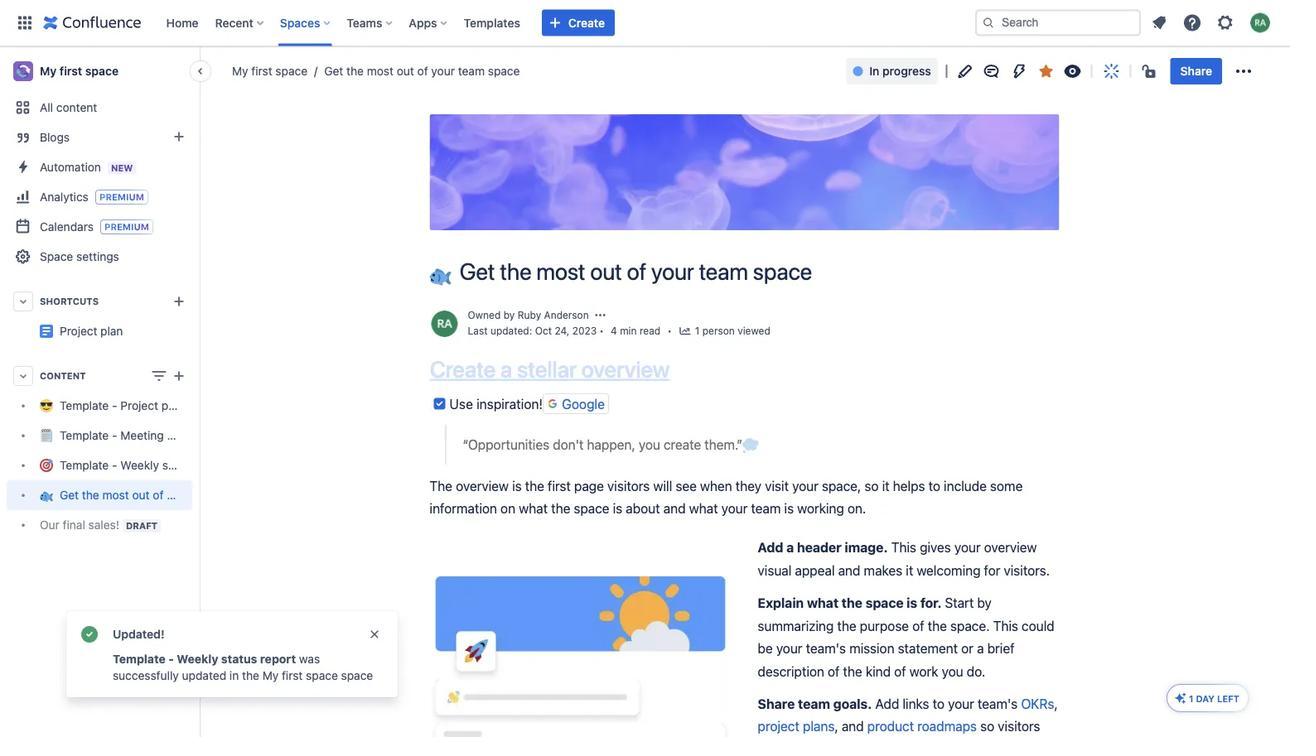 Task type: describe. For each thing, give the bounding box(es) containing it.
- for template - weekly status report link
[[112, 459, 117, 473]]

makes
[[864, 563, 903, 579]]

brief
[[988, 641, 1015, 657]]

final
[[63, 518, 85, 532]]

apps button
[[404, 10, 454, 36]]

use inspiration!
[[450, 396, 543, 412]]

out inside tree
[[132, 489, 150, 502]]

weekly inside template - weekly status report link
[[120, 459, 159, 473]]

project plans link
[[758, 719, 835, 735]]

dismiss image
[[368, 628, 381, 642]]

a for create
[[501, 356, 513, 383]]

premium image for analytics
[[95, 190, 148, 205]]

plans
[[803, 719, 835, 735]]

1 horizontal spatial most
[[367, 64, 394, 78]]

work
[[910, 664, 939, 680]]

your profile and preferences image
[[1251, 13, 1271, 33]]

calendars link
[[7, 212, 192, 242]]

could
[[1022, 618, 1055, 634]]

create content image
[[169, 366, 189, 386]]

viewed
[[738, 326, 771, 337]]

explain what the space is for.
[[758, 596, 945, 611]]

project plan link up change view icon
[[7, 317, 256, 347]]

be
[[758, 641, 773, 657]]

blogs
[[40, 131, 70, 144]]

they
[[736, 478, 762, 494]]

automation
[[40, 160, 101, 174]]

template for template - project plan link
[[60, 399, 109, 413]]

spaces button
[[275, 10, 337, 36]]

team's inside start by summarizing the purpose of the space. this could be your team's mission statement or a brief description of the kind of work you do.
[[806, 641, 846, 657]]

project plan link down shortcuts dropdown button
[[60, 325, 123, 338]]

use
[[450, 396, 473, 412]]

read
[[640, 326, 661, 337]]

to inside the overview is the first page visitors will see when they visit your space, so it helps to include some information on what the space is about and what your team is working on.
[[929, 478, 941, 494]]

the right 'on'
[[551, 501, 571, 517]]

"opportunities
[[463, 437, 550, 453]]

overview for this gives your overview visual appeal and makes it welcoming for visitors.
[[985, 540, 1038, 556]]

this inside start by summarizing the purpose of the space. this could be your team's mission statement or a brief description of the kind of work you do.
[[994, 618, 1019, 634]]

by for start
[[978, 596, 992, 611]]

spaces
[[280, 16, 320, 29]]

google
[[562, 396, 605, 412]]

- up successfully
[[168, 653, 174, 667]]

some
[[991, 478, 1023, 494]]

team inside the share team goals. add links to your team's okrs , project plans , and product roadmaps
[[798, 697, 831, 712]]

recent button
[[210, 10, 270, 36]]

will
[[654, 478, 673, 494]]

of up 4 min read
[[627, 258, 647, 285]]

our final sales! draft
[[40, 518, 158, 532]]

get inside tree
[[60, 489, 79, 502]]

notes
[[167, 429, 197, 443]]

draft
[[126, 521, 158, 532]]

1 horizontal spatial my
[[232, 64, 248, 78]]

or
[[962, 641, 974, 657]]

create button
[[542, 10, 615, 36]]

statement
[[898, 641, 958, 657]]

0 horizontal spatial project
[[60, 325, 97, 338]]

template - weekly status report link
[[7, 451, 231, 481]]

blogs link
[[7, 123, 192, 153]]

2 horizontal spatial what
[[807, 596, 839, 611]]

overview for create a stellar overview
[[582, 356, 670, 383]]

helps
[[893, 478, 926, 494]]

kind
[[866, 664, 891, 680]]

create a stellar overview
[[430, 356, 670, 383]]

0 horizontal spatial project plan
[[60, 325, 123, 338]]

my inside 'space' element
[[40, 64, 57, 78]]

plan inside tree
[[162, 399, 184, 413]]

unstar image
[[1037, 61, 1057, 81]]

inspiration!
[[477, 396, 543, 412]]

working
[[798, 501, 845, 517]]

updated
[[182, 669, 226, 683]]

appswitcher icon image
[[15, 13, 35, 33]]

your inside start by summarizing the purpose of the space. this could be your team's mission statement or a brief description of the kind of work you do.
[[777, 641, 803, 657]]

project inside template - project plan link
[[120, 399, 158, 413]]

the inside tree
[[82, 489, 99, 502]]

for
[[985, 563, 1001, 579]]

of up statement
[[913, 618, 925, 634]]

space.
[[951, 618, 990, 634]]

1 horizontal spatial ,
[[1055, 697, 1058, 712]]

global element
[[10, 0, 972, 46]]

4 min read
[[611, 326, 661, 337]]

space element
[[0, 46, 256, 738]]

successfully
[[113, 669, 179, 683]]

content
[[56, 101, 97, 114]]

was successfully updated in the my first space space
[[113, 653, 373, 683]]

so inside the so visitors
[[981, 719, 995, 735]]

your inside tree
[[167, 489, 190, 502]]

template - weekly status report inside tree
[[60, 459, 231, 473]]

team inside the overview is the first page visitors will see when they visit your space, so it helps to include some information on what the space is about and what your team is working on.
[[751, 501, 781, 517]]

and inside the share team goals. add links to your team's okrs , project plans , and product roadmaps
[[842, 719, 864, 735]]

all
[[40, 101, 53, 114]]

status inside tree
[[162, 459, 195, 473]]

visit
[[765, 478, 789, 494]]

space settings
[[40, 250, 119, 264]]

template for template - meeting notes link
[[60, 429, 109, 443]]

do.
[[967, 664, 986, 680]]

banner containing home
[[0, 0, 1291, 46]]

space inside tree
[[223, 489, 256, 502]]

settings icon image
[[1216, 13, 1236, 33]]

0 vertical spatial add
[[758, 540, 784, 556]]

notification icon image
[[1150, 13, 1170, 33]]

the up purpose
[[842, 596, 863, 611]]

this gives your overview visual appeal and makes it welcoming for visitors.
[[758, 540, 1050, 579]]

help icon image
[[1183, 13, 1203, 33]]

team inside tree
[[194, 489, 220, 502]]

more actions image
[[1234, 61, 1254, 81]]

my first space link inside 'space' element
[[7, 55, 192, 88]]

of right kind
[[895, 664, 907, 680]]

1 horizontal spatial what
[[689, 501, 718, 517]]

visual
[[758, 563, 792, 579]]

1 vertical spatial template - weekly status report
[[113, 653, 296, 667]]

add inside the share team goals. add links to your team's okrs , project plans , and product roadmaps
[[876, 697, 900, 712]]

0 horizontal spatial plan
[[100, 325, 123, 338]]

is left for.
[[907, 596, 918, 611]]

oct 24, 2023 link
[[535, 326, 597, 337]]

last updated: oct 24, 2023
[[468, 326, 597, 337]]

2 horizontal spatial out
[[591, 258, 622, 285]]

purpose
[[860, 618, 909, 634]]

a inside start by summarizing the purpose of the space. this could be your team's mission statement or a brief description of the kind of work you do.
[[977, 641, 984, 657]]

quick summary image
[[1102, 61, 1122, 81]]

our
[[40, 518, 60, 532]]

24,
[[555, 326, 570, 337]]

template up successfully
[[113, 653, 166, 667]]

1 vertical spatial weekly
[[177, 653, 218, 667]]

all content
[[40, 101, 97, 114]]

information
[[430, 501, 497, 517]]

first inside the overview is the first page visitors will see when they visit your space, so it helps to include some information on what the space is about and what your team is working on.
[[548, 478, 571, 494]]

the down "opportunities on the bottom of the page
[[525, 478, 545, 494]]

space,
[[822, 478, 862, 494]]

in progress
[[870, 64, 932, 78]]

visitors inside the overview is the first page visitors will see when they visit your space, so it helps to include some information on what the space is about and what your team is working on.
[[608, 478, 650, 494]]

is up 'on'
[[512, 478, 522, 494]]

teams button
[[342, 10, 399, 36]]

progress
[[883, 64, 932, 78]]

get the most out of your team space inside tree
[[60, 489, 256, 502]]

your inside the share team goals. add links to your team's okrs , project plans , and product roadmaps
[[948, 697, 975, 712]]

report inside tree
[[198, 459, 231, 473]]

for.
[[921, 596, 942, 611]]

add shortcut image
[[169, 292, 189, 312]]

mission
[[850, 641, 895, 657]]

ruby
[[518, 310, 542, 321]]

search image
[[982, 16, 996, 29]]

first down recent dropdown button
[[251, 64, 272, 78]]

analytics
[[40, 190, 89, 204]]

team down global "element"
[[458, 64, 485, 78]]

the up owned by ruby anderson
[[500, 258, 532, 285]]

ruby anderson link
[[518, 310, 589, 321]]

owned
[[468, 310, 501, 321]]

your inside this gives your overview visual appeal and makes it welcoming for visitors.
[[955, 540, 981, 556]]

1 horizontal spatial project plan
[[192, 318, 256, 332]]

1 for 1 person viewed
[[695, 326, 700, 337]]

ruby anderson image
[[432, 311, 458, 337]]

4
[[611, 326, 617, 337]]

create
[[664, 437, 702, 453]]

template - meeting notes
[[60, 429, 197, 443]]

2 my first space from the left
[[232, 64, 308, 78]]



Task type: locate. For each thing, give the bounding box(es) containing it.
2 horizontal spatial my
[[263, 669, 279, 683]]

your up 'working'
[[793, 478, 819, 494]]

the down teams
[[347, 64, 364, 78]]

of down apps
[[418, 64, 428, 78]]

1 left person
[[695, 326, 700, 337]]

2 vertical spatial most
[[102, 489, 129, 502]]

team down "notes"
[[194, 489, 220, 502]]

it right makes
[[906, 563, 914, 579]]

visitors.
[[1004, 563, 1050, 579]]

premium image down analytics link
[[100, 220, 153, 235]]

is left the about
[[613, 501, 623, 517]]

premium image
[[95, 190, 148, 205], [100, 220, 153, 235]]

anderson
[[544, 310, 589, 321]]

get the most out of your team space down apps
[[324, 64, 520, 78]]

a up 'inspiration!'
[[501, 356, 513, 383]]

0 vertical spatial 1
[[695, 326, 700, 337]]

the down the explain what the space is for.
[[838, 618, 857, 634]]

you left do.
[[942, 664, 964, 680]]

so visitors
[[758, 719, 1044, 738]]

share inside dropdown button
[[1181, 64, 1213, 78]]

it left helps at the bottom right of the page
[[883, 478, 890, 494]]

0 vertical spatial team's
[[806, 641, 846, 657]]

your down they
[[722, 501, 748, 517]]

visitors inside the so visitors
[[998, 719, 1041, 735]]

1 person viewed
[[695, 326, 771, 337]]

0 vertical spatial get
[[324, 64, 343, 78]]

create a blog image
[[169, 127, 189, 147]]

- left meeting
[[112, 429, 117, 443]]

product
[[868, 719, 915, 735]]

2 horizontal spatial plan
[[233, 318, 256, 332]]

0 horizontal spatial my first space
[[40, 64, 119, 78]]

most inside tree
[[102, 489, 129, 502]]

1 day left
[[1190, 694, 1240, 705]]

templates
[[464, 16, 521, 29]]

0 vertical spatial create
[[569, 16, 605, 29]]

the left kind
[[844, 664, 863, 680]]

most down teams 'popup button' at the left of page
[[367, 64, 394, 78]]

0 horizontal spatial out
[[132, 489, 150, 502]]

calendars
[[40, 220, 94, 233]]

, down could
[[1055, 697, 1058, 712]]

1 horizontal spatial 1
[[1190, 694, 1194, 705]]

to
[[929, 478, 941, 494], [933, 697, 945, 712]]

stop watching image
[[1063, 61, 1083, 81]]

1 vertical spatial visitors
[[998, 719, 1041, 735]]

1 horizontal spatial my first space link
[[232, 63, 308, 80]]

space
[[85, 64, 119, 78], [276, 64, 308, 78], [488, 64, 520, 78], [753, 258, 812, 285], [223, 489, 256, 502], [574, 501, 610, 517], [866, 596, 904, 611], [306, 669, 338, 683], [341, 669, 373, 683]]

your up read
[[652, 258, 694, 285]]

template - project plan image
[[40, 325, 53, 338]]

template - meeting notes link
[[7, 421, 197, 451]]

create inside popup button
[[569, 16, 605, 29]]

- inside template - weekly status report link
[[112, 459, 117, 473]]

of up goals.
[[828, 664, 840, 680]]

1 horizontal spatial add
[[876, 697, 900, 712]]

0 horizontal spatial get the most out of your team space link
[[7, 481, 256, 511]]

share up project
[[758, 697, 795, 712]]

1 horizontal spatial by
[[978, 596, 992, 611]]

2 horizontal spatial overview
[[985, 540, 1038, 556]]

the up "our final sales! draft"
[[82, 489, 99, 502]]

is down visit
[[785, 501, 794, 517]]

1 horizontal spatial status
[[221, 653, 257, 667]]

0 horizontal spatial report
[[198, 459, 231, 473]]

was
[[299, 653, 320, 667]]

add up visual
[[758, 540, 784, 556]]

settings
[[76, 250, 119, 264]]

tree containing template - project plan
[[7, 391, 256, 541]]

1 vertical spatial most
[[537, 258, 586, 285]]

your
[[431, 64, 455, 78], [652, 258, 694, 285], [793, 478, 819, 494], [167, 489, 190, 502], [722, 501, 748, 517], [955, 540, 981, 556], [777, 641, 803, 657], [948, 697, 975, 712]]

2 vertical spatial overview
[[985, 540, 1038, 556]]

templates link
[[459, 10, 526, 36]]

automation menu button icon image
[[1010, 61, 1030, 81]]

- down template - meeting notes link
[[112, 459, 117, 473]]

my up all
[[40, 64, 57, 78]]

0 vertical spatial a
[[501, 356, 513, 383]]

banner
[[0, 0, 1291, 46]]

0 horizontal spatial status
[[162, 459, 195, 473]]

0 horizontal spatial weekly
[[120, 459, 159, 473]]

out up "manage page ownership" image
[[591, 258, 622, 285]]

0 horizontal spatial so
[[865, 478, 879, 494]]

0 vertical spatial visitors
[[608, 478, 650, 494]]

1 day left button
[[1168, 686, 1249, 712]]

0 vertical spatial weekly
[[120, 459, 159, 473]]

space inside the overview is the first page visitors will see when they visit your space, so it helps to include some information on what the space is about and what your team is working on.
[[574, 501, 610, 517]]

0 horizontal spatial a
[[501, 356, 513, 383]]

summarizing
[[758, 618, 834, 634]]

get the most out of your team space up "manage page ownership" image
[[460, 258, 812, 285]]

- up template - meeting notes link
[[112, 399, 117, 413]]

0 vertical spatial get the most out of your team space
[[324, 64, 520, 78]]

in
[[870, 64, 880, 78]]

and inside the overview is the first page visitors will see when they visit your space, so it helps to include some information on what the space is about and what your team is working on.
[[664, 501, 686, 517]]

copy image
[[669, 360, 688, 380]]

0 vertical spatial report
[[198, 459, 231, 473]]

no restrictions image
[[1141, 61, 1161, 81]]

updated!
[[113, 628, 165, 642]]

1 inside dropdown button
[[1190, 694, 1194, 705]]

my
[[40, 64, 57, 78], [232, 64, 248, 78], [263, 669, 279, 683]]

0 vertical spatial overview
[[582, 356, 670, 383]]

get the most out of your team space link
[[308, 63, 520, 80], [7, 481, 256, 511]]

0 horizontal spatial share
[[758, 697, 795, 712]]

0 horizontal spatial overview
[[456, 478, 509, 494]]

links
[[903, 697, 930, 712]]

1 vertical spatial overview
[[456, 478, 509, 494]]

the down for.
[[928, 618, 948, 634]]

by
[[504, 310, 515, 321], [978, 596, 992, 611]]

of up the draft
[[153, 489, 164, 502]]

0 horizontal spatial visitors
[[608, 478, 650, 494]]

your up description
[[777, 641, 803, 657]]

-
[[112, 399, 117, 413], [112, 429, 117, 443], [112, 459, 117, 473], [168, 653, 174, 667]]

okrs link
[[1022, 697, 1055, 712]]

0 horizontal spatial what
[[519, 501, 548, 517]]

1 vertical spatial add
[[876, 697, 900, 712]]

okrs
[[1022, 697, 1055, 712]]

project
[[758, 719, 800, 735]]

1 vertical spatial get the most out of your team space
[[460, 258, 812, 285]]

0 vertical spatial share
[[1181, 64, 1213, 78]]

so right roadmaps
[[981, 719, 995, 735]]

share inside the share team goals. add links to your team's okrs , project plans , and product roadmaps
[[758, 697, 795, 712]]

and down see
[[664, 501, 686, 517]]

1 horizontal spatial out
[[397, 64, 414, 78]]

1 horizontal spatial it
[[906, 563, 914, 579]]

1 horizontal spatial you
[[942, 664, 964, 680]]

overview inside this gives your overview visual appeal and makes it welcoming for visitors.
[[985, 540, 1038, 556]]

project plan link
[[7, 317, 256, 347], [60, 325, 123, 338]]

0 vertical spatial you
[[639, 437, 661, 453]]

1 vertical spatial you
[[942, 664, 964, 680]]

a up visual
[[787, 540, 794, 556]]

what down appeal
[[807, 596, 839, 611]]

what right 'on'
[[519, 501, 548, 517]]

person
[[703, 326, 735, 337]]

home
[[166, 16, 199, 29]]

1 vertical spatial team's
[[978, 697, 1018, 712]]

template for template - weekly status report link
[[60, 459, 109, 473]]

get
[[324, 64, 343, 78], [460, 258, 495, 285], [60, 489, 79, 502]]

shortcuts
[[40, 296, 99, 307]]

get up owned
[[460, 258, 495, 285]]

create for create
[[569, 16, 605, 29]]

product roadmaps link
[[868, 719, 977, 735]]

min
[[620, 326, 637, 337]]

content button
[[7, 361, 192, 391]]

1 horizontal spatial get the most out of your team space link
[[308, 63, 520, 80]]

0 vertical spatial ,
[[1055, 697, 1058, 712]]

:thought_balloon: image
[[743, 438, 760, 455], [743, 438, 760, 455]]

2 horizontal spatial most
[[537, 258, 586, 285]]

- inside template - project plan link
[[112, 399, 117, 413]]

share for share team goals. add links to your team's okrs , project plans , and product roadmaps
[[758, 697, 795, 712]]

1 vertical spatial share
[[758, 697, 795, 712]]

your down the apps popup button
[[431, 64, 455, 78]]

, down goals.
[[835, 719, 839, 735]]

tree inside 'space' element
[[7, 391, 256, 541]]

success image
[[80, 625, 99, 645]]

get the most out of your team space link down apps
[[308, 63, 520, 80]]

1 vertical spatial create
[[430, 356, 496, 383]]

1 horizontal spatial weekly
[[177, 653, 218, 667]]

1 vertical spatial so
[[981, 719, 995, 735]]

the right in
[[242, 669, 259, 683]]

by right 'start'
[[978, 596, 992, 611]]

1 vertical spatial ,
[[835, 719, 839, 735]]

0 vertical spatial it
[[883, 478, 890, 494]]

- for template - meeting notes link
[[112, 429, 117, 443]]

0 vertical spatial by
[[504, 310, 515, 321]]

my right in
[[263, 669, 279, 683]]

1 vertical spatial get the most out of your team space link
[[7, 481, 256, 511]]

template - weekly status report up updated
[[113, 653, 296, 667]]

this
[[892, 540, 917, 556], [994, 618, 1019, 634]]

share
[[1181, 64, 1213, 78], [758, 697, 795, 712]]

this inside this gives your overview visual appeal and makes it welcoming for visitors.
[[892, 540, 917, 556]]

1 horizontal spatial get
[[324, 64, 343, 78]]

roadmaps
[[918, 719, 977, 735]]

- inside template - meeting notes link
[[112, 429, 117, 443]]

to inside the share team goals. add links to your team's okrs , project plans , and product roadmaps
[[933, 697, 945, 712]]

add a header image.
[[758, 540, 888, 556]]

2 vertical spatial get
[[60, 489, 79, 502]]

my first space link up all content link
[[7, 55, 192, 88]]

premium image for calendars
[[100, 220, 153, 235]]

0 vertical spatial template - weekly status report
[[60, 459, 231, 473]]

visitors up the about
[[608, 478, 650, 494]]

2 vertical spatial and
[[842, 719, 864, 735]]

it inside the overview is the first page visitors will see when they visit your space, so it helps to include some information on what the space is about and what your team is working on.
[[883, 478, 890, 494]]

you
[[639, 437, 661, 453], [942, 664, 964, 680]]

2023
[[573, 326, 597, 337]]

0 vertical spatial and
[[664, 501, 686, 517]]

1 horizontal spatial share
[[1181, 64, 1213, 78]]

this up brief at right
[[994, 618, 1019, 634]]

my down recent dropdown button
[[232, 64, 248, 78]]

get up 'final' on the left
[[60, 489, 79, 502]]

it inside this gives your overview visual appeal and makes it welcoming for visitors.
[[906, 563, 914, 579]]

this up makes
[[892, 540, 917, 556]]

of inside tree
[[153, 489, 164, 502]]

most down template - weekly status report link
[[102, 489, 129, 502]]

you inside start by summarizing the purpose of the space. this could be your team's mission statement or a brief description of the kind of work you do.
[[942, 664, 964, 680]]

team's down do.
[[978, 697, 1018, 712]]

confluence image
[[43, 13, 141, 33], [43, 13, 141, 33]]

0 horizontal spatial team's
[[806, 641, 846, 657]]

get down spaces popup button
[[324, 64, 343, 78]]

status up in
[[221, 653, 257, 667]]

0 horizontal spatial this
[[892, 540, 917, 556]]

start
[[945, 596, 974, 611]]

team down visit
[[751, 501, 781, 517]]

status down "notes"
[[162, 459, 195, 473]]

template - weekly status report down meeting
[[60, 459, 231, 473]]

:fish: image
[[430, 264, 451, 286], [430, 264, 451, 286]]

1 horizontal spatial create
[[569, 16, 605, 29]]

google button
[[543, 394, 609, 415]]

by up updated:
[[504, 310, 515, 321]]

team up plans
[[798, 697, 831, 712]]

gives
[[920, 540, 952, 556]]

my first space inside 'space' element
[[40, 64, 119, 78]]

1 vertical spatial get
[[460, 258, 495, 285]]

2 vertical spatial out
[[132, 489, 150, 502]]

team up person
[[699, 258, 748, 285]]

weekly down meeting
[[120, 459, 159, 473]]

1 horizontal spatial report
[[260, 653, 296, 667]]

1 for 1 day left
[[1190, 694, 1194, 705]]

template - weekly status report
[[60, 459, 231, 473], [113, 653, 296, 667]]

and down image.
[[839, 563, 861, 579]]

0 horizontal spatial ,
[[835, 719, 839, 735]]

1 horizontal spatial so
[[981, 719, 995, 735]]

0 vertical spatial status
[[162, 459, 195, 473]]

start by summarizing the purpose of the space. this could be your team's mission statement or a brief description of the kind of work you do.
[[758, 596, 1058, 680]]

first inside was successfully updated in the my first space space
[[282, 669, 303, 683]]

1 horizontal spatial team's
[[978, 697, 1018, 712]]

- for template - project plan link
[[112, 399, 117, 413]]

template down template - project plan link
[[60, 429, 109, 443]]

your up welcoming
[[955, 540, 981, 556]]

0 vertical spatial most
[[367, 64, 394, 78]]

the inside was successfully updated in the my first space space
[[242, 669, 259, 683]]

my inside was successfully updated in the my first space space
[[263, 669, 279, 683]]

team's inside the share team goals. add links to your team's okrs , project plans , and product roadmaps
[[978, 697, 1018, 712]]

so inside the overview is the first page visitors will see when they visit your space, so it helps to include some information on what the space is about and what your team is working on.
[[865, 478, 879, 494]]

status
[[162, 459, 195, 473], [221, 653, 257, 667]]

1 horizontal spatial a
[[787, 540, 794, 556]]

my first space link down recent dropdown button
[[232, 63, 308, 80]]

first up all content
[[60, 64, 82, 78]]

appeal
[[795, 563, 835, 579]]

your down "notes"
[[167, 489, 190, 502]]

when
[[700, 478, 733, 494]]

out up the draft
[[132, 489, 150, 502]]

by inside start by summarizing the purpose of the space. this could be your team's mission statement or a brief description of the kind of work you do.
[[978, 596, 992, 611]]

edit this page image
[[956, 61, 976, 81]]

include
[[944, 478, 987, 494]]

my first space down recent dropdown button
[[232, 64, 308, 78]]

share for share
[[1181, 64, 1213, 78]]

premium image inside analytics link
[[95, 190, 148, 205]]

team's down summarizing
[[806, 641, 846, 657]]

shortcuts button
[[7, 287, 192, 317]]

create for create a stellar overview
[[430, 356, 496, 383]]

to right links
[[933, 697, 945, 712]]

overview up visitors.
[[985, 540, 1038, 556]]

change view image
[[149, 366, 169, 386]]

get the most out of your team space up the draft
[[60, 489, 256, 502]]

manage page ownership image
[[594, 309, 607, 322]]

share team goals. add links to your team's okrs , project plans , and product roadmaps
[[758, 697, 1062, 735]]

1 vertical spatial premium image
[[100, 220, 153, 235]]

1 vertical spatial this
[[994, 618, 1019, 634]]

0 horizontal spatial get
[[60, 489, 79, 502]]

weekly
[[120, 459, 159, 473], [177, 653, 218, 667]]

overview inside the overview is the first page visitors will see when they visit your space, so it helps to include some information on what the space is about and what your team is working on.
[[456, 478, 509, 494]]

template
[[60, 399, 109, 413], [60, 429, 109, 443], [60, 459, 109, 473], [113, 653, 166, 667]]

first left page
[[548, 478, 571, 494]]

1 my first space from the left
[[40, 64, 119, 78]]

you left create
[[639, 437, 661, 453]]

0 horizontal spatial 1
[[695, 326, 700, 337]]

a right or
[[977, 641, 984, 657]]

out down apps
[[397, 64, 414, 78]]

your up roadmaps
[[948, 697, 975, 712]]

on
[[501, 501, 516, 517]]

what down when on the right bottom of page
[[689, 501, 718, 517]]

left
[[1218, 694, 1240, 705]]

create
[[569, 16, 605, 29], [430, 356, 496, 383]]

2 horizontal spatial project
[[192, 318, 230, 332]]

updated:
[[491, 326, 532, 337]]

and inside this gives your overview visual appeal and makes it welcoming for visitors.
[[839, 563, 861, 579]]

0 horizontal spatial add
[[758, 540, 784, 556]]

0 horizontal spatial my
[[40, 64, 57, 78]]

0 vertical spatial out
[[397, 64, 414, 78]]

in
[[230, 669, 239, 683]]

so
[[865, 478, 879, 494], [981, 719, 995, 735]]

1 vertical spatial by
[[978, 596, 992, 611]]

header
[[797, 540, 842, 556]]

by for owned
[[504, 310, 515, 321]]

plan
[[233, 318, 256, 332], [100, 325, 123, 338], [162, 399, 184, 413]]

first inside 'space' element
[[60, 64, 82, 78]]

a for add
[[787, 540, 794, 556]]

image.
[[845, 540, 888, 556]]

oct
[[535, 326, 552, 337]]

the overview is the first page visitors will see when they visit your space, so it helps to include some information on what the space is about and what your team is working on.
[[430, 478, 1027, 517]]

premium image down new on the top left of page
[[95, 190, 148, 205]]

all content link
[[7, 93, 192, 123]]

premium image inside calendars link
[[100, 220, 153, 235]]

Search field
[[976, 10, 1142, 36]]

share right the no restrictions image
[[1181, 64, 1213, 78]]

first down 'was'
[[282, 669, 303, 683]]

2 horizontal spatial a
[[977, 641, 984, 657]]

visitors down okrs
[[998, 719, 1041, 735]]

1 horizontal spatial overview
[[582, 356, 670, 383]]

1 horizontal spatial my first space
[[232, 64, 308, 78]]

owned by ruby anderson
[[468, 310, 589, 321]]

day
[[1197, 694, 1215, 705]]

0 vertical spatial premium image
[[95, 190, 148, 205]]

and down goals.
[[842, 719, 864, 735]]

project plan
[[192, 318, 256, 332], [60, 325, 123, 338]]

2 vertical spatial get the most out of your team space
[[60, 489, 256, 502]]

template down template - meeting notes link
[[60, 459, 109, 473]]

on.
[[848, 501, 867, 517]]

premium icon image
[[1175, 692, 1188, 706]]

overview up information
[[456, 478, 509, 494]]

recent
[[215, 16, 254, 29]]

project
[[192, 318, 230, 332], [60, 325, 97, 338], [120, 399, 158, 413]]

page
[[574, 478, 604, 494]]

of
[[418, 64, 428, 78], [627, 258, 647, 285], [153, 489, 164, 502], [913, 618, 925, 634], [828, 664, 840, 680], [895, 664, 907, 680]]

1 vertical spatial report
[[260, 653, 296, 667]]

welcoming
[[917, 563, 981, 579]]

2 horizontal spatial get
[[460, 258, 495, 285]]

add up product
[[876, 697, 900, 712]]

tree
[[7, 391, 256, 541]]

2 vertical spatial a
[[977, 641, 984, 657]]

stellar
[[517, 356, 577, 383]]

1 horizontal spatial this
[[994, 618, 1019, 634]]

1 horizontal spatial project
[[120, 399, 158, 413]]

1 inside button
[[695, 326, 700, 337]]

to right helps at the bottom right of the page
[[929, 478, 941, 494]]

share button
[[1171, 58, 1223, 85]]



Task type: vqa. For each thing, say whether or not it's contained in the screenshot.
The View at the left top
no



